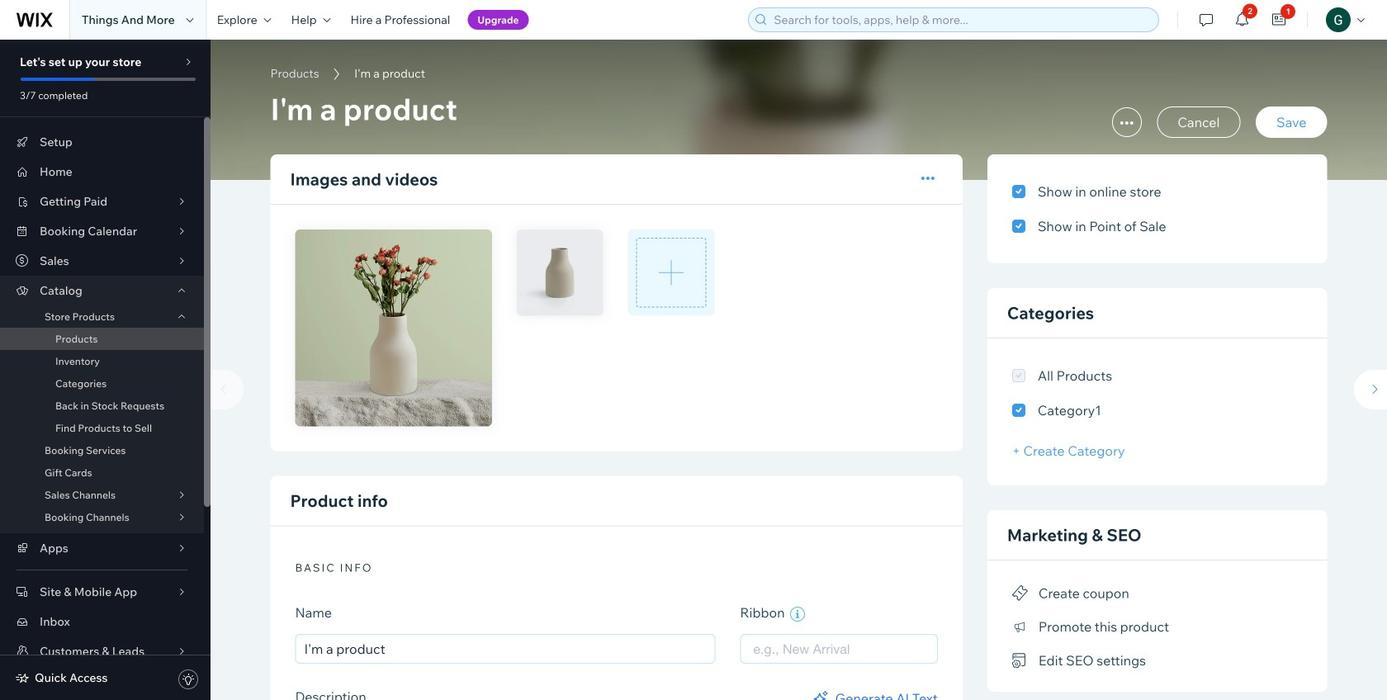 Task type: vqa. For each thing, say whether or not it's contained in the screenshot.
Filter button
no



Task type: locate. For each thing, give the bounding box(es) containing it.
seo settings image
[[1013, 654, 1029, 669]]

Search for tools, apps, help & more... field
[[769, 8, 1154, 31]]

form
[[202, 40, 1388, 700]]

Add a product name text field
[[295, 634, 716, 664]]

promote coupon image
[[1013, 586, 1029, 601]]

Select box search field
[[754, 635, 925, 663]]



Task type: describe. For each thing, give the bounding box(es) containing it.
promote image
[[1013, 620, 1029, 635]]

sidebar element
[[0, 40, 211, 700]]



